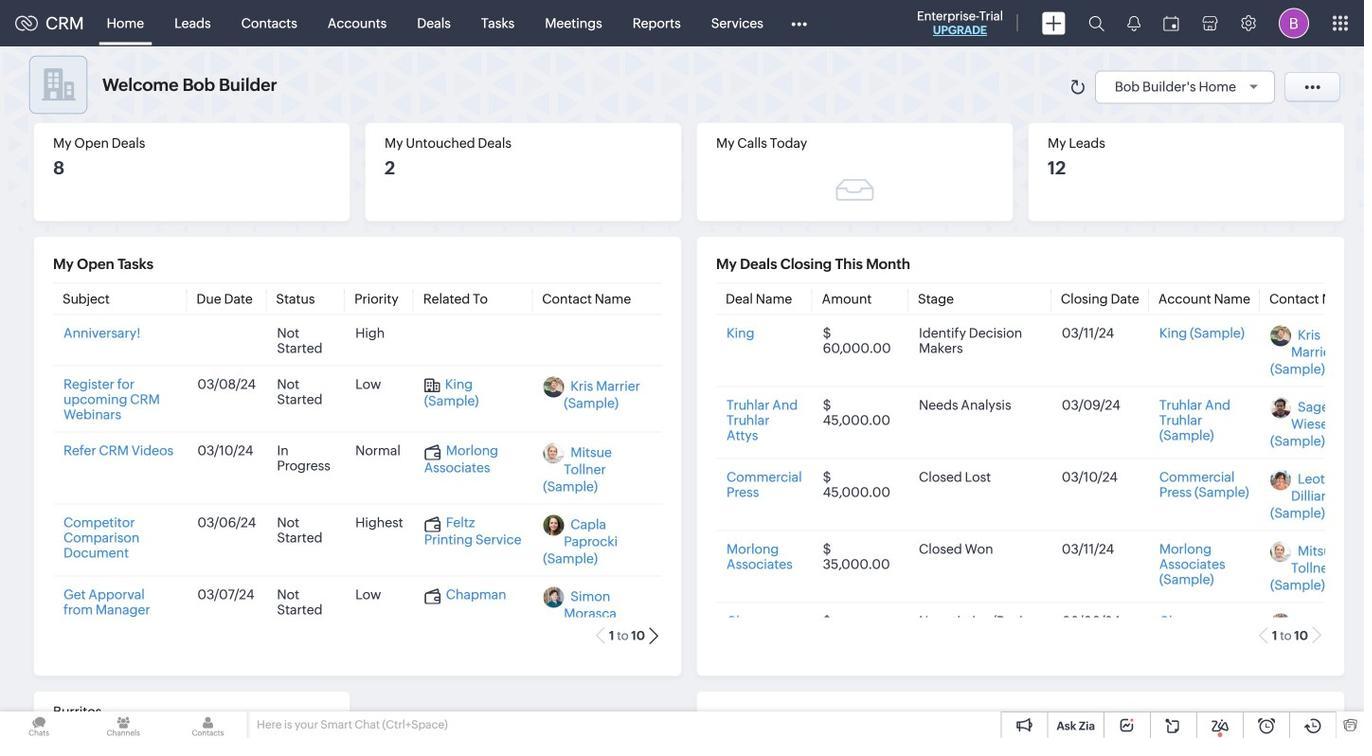 Task type: vqa. For each thing, say whether or not it's contained in the screenshot.
the Emails link
no



Task type: locate. For each thing, give the bounding box(es) containing it.
create menu element
[[1031, 0, 1077, 46]]

search image
[[1089, 15, 1105, 31]]

signals image
[[1127, 15, 1141, 31]]

channels image
[[85, 711, 162, 738]]

contacts image
[[169, 711, 247, 738]]

search element
[[1077, 0, 1116, 46]]

Other Modules field
[[779, 8, 819, 38]]



Task type: describe. For each thing, give the bounding box(es) containing it.
profile element
[[1268, 0, 1321, 46]]

create menu image
[[1042, 12, 1066, 35]]

signals element
[[1116, 0, 1152, 46]]

profile image
[[1279, 8, 1309, 38]]

calendar image
[[1163, 16, 1179, 31]]

chats image
[[0, 711, 78, 738]]

logo image
[[15, 16, 38, 31]]



